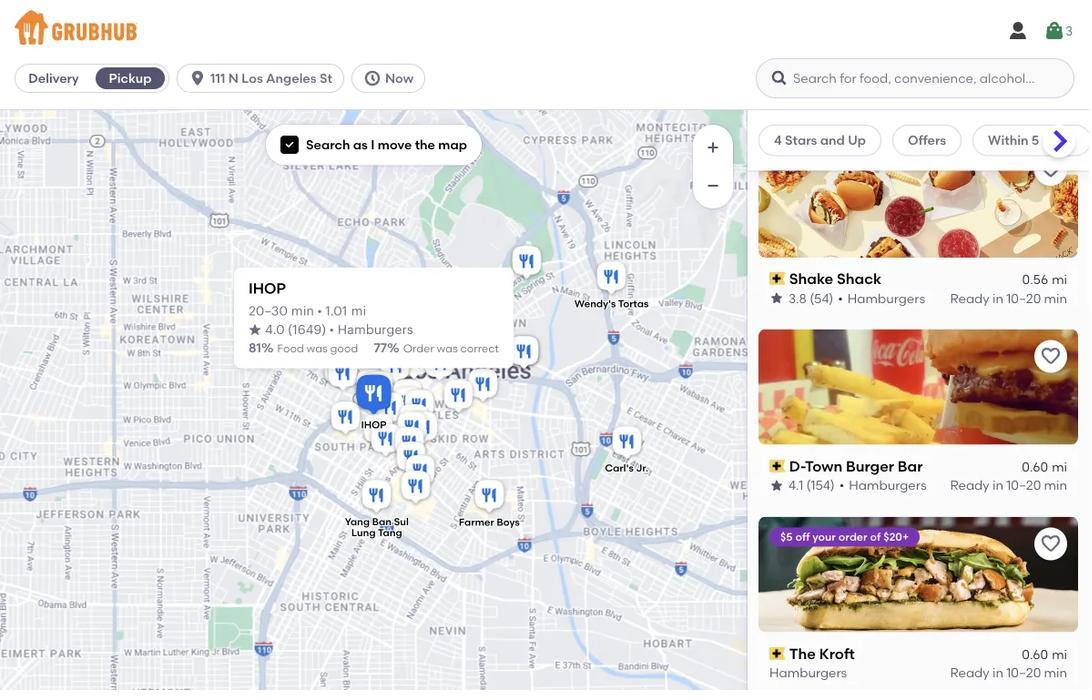Task type: vqa. For each thing, say whether or not it's contained in the screenshot.
D-
yes



Task type: locate. For each thing, give the bounding box(es) containing it.
2 vertical spatial 10–20
[[1007, 666, 1041, 681]]

star icon image
[[770, 103, 784, 118], [770, 291, 784, 306], [770, 479, 784, 493]]

• hamburgers down the burger in the bottom right of the page
[[840, 478, 927, 493]]

min for shake shack
[[1044, 290, 1068, 306]]

1 subscription pass image from the top
[[770, 272, 786, 285]]

1 0.60 from the top
[[1022, 460, 1049, 475]]

0 horizontal spatial ihop
[[249, 280, 286, 298]]

now
[[385, 71, 414, 86]]

pickup button
[[92, 64, 169, 93]]

ready
[[951, 103, 990, 118], [951, 290, 990, 306], [951, 478, 990, 493], [951, 666, 990, 681]]

0.60 mi
[[1022, 460, 1068, 475], [1022, 647, 1068, 663]]

star icon image left "3.8"
[[770, 291, 784, 306]]

0 horizontal spatial %
[[261, 340, 274, 356]]

svg image
[[284, 140, 295, 150]]

bar
[[898, 457, 923, 475]]

15–25
[[1007, 103, 1041, 118]]

in
[[993, 103, 1004, 118], [993, 290, 1004, 306], [993, 478, 1004, 493], [993, 666, 1004, 681]]

save this restaurant image
[[1040, 346, 1062, 368], [1040, 533, 1062, 555]]

0 vertical spatial subscription pass image
[[770, 272, 786, 285]]

1 save this restaurant button from the top
[[1035, 153, 1068, 186]]

gus's drive-in image
[[317, 293, 354, 333]]

3.8 (54)
[[789, 290, 834, 306]]

2 ready from the top
[[951, 290, 990, 306]]

10–20 for shake shack
[[1007, 290, 1041, 306]]

was inside 81 % food was good
[[307, 342, 328, 355]]

1 horizontal spatial ihop
[[361, 419, 387, 431]]

4
[[774, 133, 782, 148]]

was inside 77 % order was correct
[[437, 342, 458, 355]]

(45)
[[810, 103, 834, 118]]

1649
[[293, 324, 322, 337]]

• hamburgers inside map 'region'
[[330, 324, 413, 337]]

off
[[796, 531, 810, 544]]

subscription pass image for the kroft
[[770, 648, 786, 660]]

2 10–20 from the top
[[1007, 478, 1041, 493]]

• for 1649
[[330, 324, 334, 337]]

3 ready from the top
[[951, 478, 990, 493]]

• hamburgers up 77
[[330, 324, 413, 337]]

1 vertical spatial 0.60
[[1022, 647, 1049, 663]]

was
[[307, 342, 328, 355], [437, 342, 458, 355]]

0 vertical spatial star icon image
[[770, 103, 784, 118]]

habibi bites image
[[321, 352, 358, 392]]

1 vertical spatial ihop
[[361, 419, 387, 431]]

1 10–20 from the top
[[1007, 290, 1041, 306]]

(
[[288, 324, 293, 337]]

4 in from the top
[[993, 666, 1004, 681]]

min
[[1044, 103, 1068, 118], [1044, 290, 1068, 306], [291, 305, 314, 318], [1044, 478, 1068, 493], [1044, 666, 1068, 681]]

• hamburgers up "up"
[[838, 103, 925, 118]]

% left order
[[387, 340, 400, 356]]

3 10–20 from the top
[[1007, 666, 1041, 681]]

subscription pass image for shake shack
[[770, 272, 786, 285]]

st
[[320, 71, 332, 86]]

0 vertical spatial 0.60
[[1022, 460, 1049, 475]]

vurger guyz image
[[371, 390, 408, 430]]

shake shack
[[789, 270, 882, 288]]

rating image
[[249, 324, 261, 336]]

3.8
[[789, 290, 807, 306]]

•
[[838, 103, 843, 118], [838, 290, 843, 306], [318, 305, 322, 318], [330, 324, 334, 337], [840, 478, 845, 493]]

subscription pass image
[[770, 272, 786, 285], [770, 648, 786, 660]]

0 horizontal spatial was
[[307, 342, 328, 355]]

• left 1.01
[[318, 305, 322, 318]]

0 vertical spatial save this restaurant button
[[1035, 153, 1068, 186]]

ihop for ihop
[[361, 419, 387, 431]]

jr.
[[636, 462, 649, 475]]

0 vertical spatial ihop
[[249, 280, 286, 298]]

0 vertical spatial 10–20
[[1007, 290, 1041, 306]]

• right (154)
[[840, 478, 845, 493]]

mi inside ihop 20–30 min • 1.01 mi
[[351, 305, 366, 318]]

$5 off your order of $20+
[[781, 531, 909, 544]]

ihop image
[[352, 372, 396, 420]]

• for 3.8 (54)
[[838, 290, 843, 306]]

0 vertical spatial ready in 10–20 min
[[951, 290, 1068, 306]]

• for 4.5 (45)
[[838, 103, 843, 118]]

subscription pass image left shake
[[770, 272, 786, 285]]

2 vertical spatial star icon image
[[770, 479, 784, 493]]

mi
[[1043, 133, 1058, 148], [1052, 272, 1068, 287], [351, 305, 366, 318], [1052, 460, 1068, 475], [1052, 647, 1068, 663]]

% down 4.0
[[261, 340, 274, 356]]

tang
[[378, 527, 402, 539]]

1 vertical spatial save this restaurant image
[[1040, 533, 1062, 555]]

hamburgers down the burger in the bottom right of the page
[[849, 478, 927, 493]]

• hamburgers for 3.8 (54)
[[838, 290, 926, 306]]

mi for shake shack
[[1052, 272, 1068, 287]]

yang ban sul lung tang image
[[358, 477, 395, 517]]

3 save this restaurant button from the top
[[1035, 528, 1068, 561]]

• right (54) on the top
[[838, 290, 843, 306]]

carl's jr. image
[[609, 424, 645, 464]]

shake shack image
[[396, 343, 432, 384]]

ban
[[372, 516, 392, 528]]

1 vertical spatial 10–20
[[1007, 478, 1041, 493]]

save this restaurant image
[[1040, 158, 1062, 180]]

0.60 for d-town burger bar
[[1022, 460, 1049, 475]]

the vegan joint image
[[402, 453, 439, 493]]

ready in 10–20 min
[[951, 290, 1068, 306], [951, 478, 1068, 493], [951, 666, 1068, 681]]

the
[[789, 645, 816, 663]]

1 vertical spatial ready in 10–20 min
[[951, 478, 1068, 493]]

denny's image
[[506, 333, 542, 373]]

tropical deli food truck image
[[440, 377, 477, 417]]

• right the )
[[330, 324, 334, 337]]

wild living foods image
[[394, 409, 430, 449]]

svg image inside 3 button
[[1044, 20, 1066, 42]]

1 % from the left
[[261, 340, 274, 356]]

5
[[1032, 133, 1040, 148]]

2 subscription pass image from the top
[[770, 648, 786, 660]]

1 was from the left
[[307, 342, 328, 355]]

good
[[330, 342, 358, 355]]

hamburgers inside map 'region'
[[338, 324, 413, 337]]

hamburgers down the shack
[[848, 290, 926, 306]]

1 star icon image from the top
[[770, 103, 784, 118]]

the kroft
[[789, 645, 855, 663]]

svg image inside now button
[[363, 69, 382, 87]]

vegan hooligans image
[[405, 409, 441, 449]]

4.1 (154)
[[789, 478, 835, 493]]

was right order
[[437, 342, 458, 355]]

111 n los angeles st button
[[177, 64, 352, 93]]

hamburgers
[[848, 103, 925, 118], [848, 290, 926, 306], [338, 324, 413, 337], [849, 478, 927, 493], [770, 666, 847, 681]]

mi for the kroft
[[1052, 647, 1068, 663]]

1 horizontal spatial was
[[437, 342, 458, 355]]

• hamburgers down the shack
[[838, 290, 926, 306]]

2 0.60 from the top
[[1022, 647, 1049, 663]]

20–30
[[249, 305, 288, 318]]

wendy's
[[575, 298, 616, 310]]

)
[[322, 324, 326, 337]]

2 save this restaurant button from the top
[[1035, 340, 1068, 373]]

subscription pass image
[[770, 460, 786, 473]]

10–20
[[1007, 290, 1041, 306], [1007, 478, 1041, 493], [1007, 666, 1041, 681]]

3 ready in 10–20 min from the top
[[951, 666, 1068, 681]]

arda's cafe image
[[389, 377, 426, 417]]

hamburgers up 77
[[338, 324, 413, 337]]

save this restaurant button
[[1035, 153, 1068, 186], [1035, 340, 1068, 373], [1035, 528, 1068, 561]]

in for the kroft
[[993, 666, 1004, 681]]

0 vertical spatial 0.60 mi
[[1022, 460, 1068, 475]]

hamburgers for 4.5 (45)
[[848, 103, 925, 118]]

• for 4.1 (154)
[[840, 478, 845, 493]]

subscription pass image left the
[[770, 648, 786, 660]]

1 ready from the top
[[951, 103, 990, 118]]

delivery
[[29, 71, 79, 86]]

1 vertical spatial subscription pass image
[[770, 648, 786, 660]]

3 in from the top
[[993, 478, 1004, 493]]

los
[[242, 71, 263, 86]]

was down the )
[[307, 342, 328, 355]]

1 vertical spatial star icon image
[[770, 291, 784, 306]]

1 ready in 10–20 min from the top
[[951, 290, 1068, 306]]

2 0.60 mi from the top
[[1022, 647, 1068, 663]]

your
[[813, 531, 836, 544]]

• hamburgers for 4.1 (154)
[[840, 478, 927, 493]]

mi for d-town burger bar
[[1052, 460, 1068, 475]]

plus icon image
[[704, 138, 722, 157]]

0.60 mi for the kroft
[[1022, 647, 1068, 663]]

ready for shake shack
[[951, 290, 990, 306]]

4 ready from the top
[[951, 666, 990, 681]]

map region
[[0, 0, 858, 690]]

2 ready in 10–20 min from the top
[[951, 478, 1068, 493]]

3
[[1066, 23, 1073, 39]]

hamburgers up "up"
[[848, 103, 925, 118]]

2 vertical spatial save this restaurant button
[[1035, 528, 1068, 561]]

minus icon image
[[704, 177, 722, 195]]

0 vertical spatial save this restaurant image
[[1040, 346, 1062, 368]]

ihop inside ihop 20–30 min • 1.01 mi
[[249, 280, 286, 298]]

0.60
[[1022, 460, 1049, 475], [1022, 647, 1049, 663]]

d-town burger bar image
[[401, 387, 438, 427]]

% for 77
[[387, 340, 400, 356]]

as
[[353, 137, 368, 153]]

ihop
[[249, 280, 286, 298], [361, 419, 387, 431]]

1 vertical spatial 0.60 mi
[[1022, 647, 1068, 663]]

1 vertical spatial save this restaurant button
[[1035, 340, 1068, 373]]

star icon image left 4.1
[[770, 479, 784, 493]]

burger
[[846, 457, 895, 475]]

of
[[870, 531, 881, 544]]

2 vertical spatial ready in 10–20 min
[[951, 666, 1068, 681]]

2 in from the top
[[993, 290, 1004, 306]]

bossa nova image
[[360, 411, 397, 451]]

%
[[261, 340, 274, 356], [387, 340, 400, 356]]

burger den image
[[506, 333, 542, 373]]

star icon image left 4.5
[[770, 103, 784, 118]]

ihop for ihop 20–30 min • 1.01 mi
[[249, 280, 286, 298]]

3 star icon image from the top
[[770, 479, 784, 493]]

svg image
[[1007, 20, 1029, 42], [1044, 20, 1066, 42], [189, 69, 207, 87], [363, 69, 382, 87], [771, 69, 789, 87], [1062, 133, 1076, 148]]

offers
[[908, 133, 947, 148]]

• right (45)
[[838, 103, 843, 118]]

carl's
[[605, 462, 634, 475]]

2 star icon image from the top
[[770, 291, 784, 306]]

master burger image
[[368, 421, 404, 461]]

0.60 for the kroft
[[1022, 647, 1049, 663]]

lung
[[352, 527, 376, 539]]

1 horizontal spatial %
[[387, 340, 400, 356]]

map
[[438, 137, 467, 153]]

2 % from the left
[[387, 340, 400, 356]]

shake
[[789, 270, 834, 288]]

star icon image for d-town burger bar
[[770, 479, 784, 493]]

shake shack logo image
[[759, 142, 1079, 258]]

• hamburgers
[[838, 103, 925, 118], [838, 290, 926, 306], [330, 324, 413, 337], [840, 478, 927, 493]]

min for d-town burger bar
[[1044, 478, 1068, 493]]

was for 77
[[437, 342, 458, 355]]

1 0.60 mi from the top
[[1022, 460, 1068, 475]]

2 was from the left
[[437, 342, 458, 355]]

delivery button
[[15, 64, 92, 93]]



Task type: describe. For each thing, give the bounding box(es) containing it.
4.5
[[789, 103, 807, 118]]

4.0
[[265, 324, 285, 337]]

the
[[415, 137, 435, 153]]

4.0 ( 1649 )
[[265, 324, 326, 337]]

farmer boys
[[459, 516, 520, 529]]

hill street bar & restaurant image
[[421, 345, 458, 385]]

i
[[371, 137, 375, 153]]

burgershop image
[[396, 402, 432, 442]]

hamburgers for 4.1 (154)
[[849, 478, 927, 493]]

min inside ihop 20–30 min • 1.01 mi
[[291, 305, 314, 318]]

hamburgers for 3.8 (54)
[[848, 290, 926, 306]]

burger district image
[[391, 424, 428, 465]]

77
[[374, 340, 387, 356]]

• inside ihop 20–30 min • 1.01 mi
[[318, 305, 322, 318]]

save this restaurant button for d-town burger bar
[[1035, 340, 1068, 373]]

within
[[988, 133, 1029, 148]]

svg image inside 111 n los angeles st button
[[189, 69, 207, 87]]

was for 81
[[307, 342, 328, 355]]

4.5 (45)
[[789, 103, 834, 118]]

tortas
[[618, 298, 649, 310]]

d-
[[789, 457, 805, 475]]

2 save this restaurant image from the top
[[1040, 533, 1062, 555]]

% for 81
[[261, 340, 274, 356]]

4.1
[[789, 478, 804, 493]]

n
[[228, 71, 239, 86]]

in for d-town burger bar
[[993, 478, 1004, 493]]

search
[[306, 137, 350, 153]]

ready for d-town burger bar
[[951, 478, 990, 493]]

stars
[[785, 133, 817, 148]]

main navigation navigation
[[0, 0, 1089, 110]]

correct
[[461, 342, 499, 355]]

farmer boys image
[[471, 477, 508, 517]]

10–20 for the kroft
[[1007, 666, 1041, 681]]

carl's jr.
[[605, 462, 649, 475]]

ready in 10–20 min for the kroft
[[951, 666, 1068, 681]]

hamburgers for 1649
[[338, 324, 413, 337]]

in for shake shack
[[993, 290, 1004, 306]]

the melt - 7th & figueroa, la image
[[353, 367, 389, 407]]

• hamburgers for 1649
[[330, 324, 413, 337]]

1 in from the top
[[993, 103, 1004, 118]]

now button
[[352, 64, 433, 93]]

move
[[378, 137, 412, 153]]

farmer
[[459, 516, 494, 529]]

wendy's tortas image
[[593, 259, 630, 299]]

up
[[848, 133, 866, 148]]

within 5 mi
[[988, 133, 1058, 148]]

star icon image for shake shack
[[770, 291, 784, 306]]

min for the kroft
[[1044, 666, 1068, 681]]

0.56 mi
[[1023, 272, 1068, 287]]

0.56
[[1023, 272, 1049, 287]]

1 save this restaurant image from the top
[[1040, 346, 1062, 368]]

81 % food was good
[[249, 340, 358, 356]]

the kroft logo image
[[759, 517, 1079, 633]]

yang
[[345, 516, 370, 528]]

yang ban sul lung tang
[[345, 516, 409, 539]]

• hamburgers for 4.5 (45)
[[838, 103, 925, 118]]

sul
[[394, 516, 409, 528]]

d-town burger bar
[[789, 457, 923, 475]]

kroft
[[820, 645, 855, 663]]

angeles
[[266, 71, 317, 86]]

ready in 10–20 min for shake shack
[[951, 290, 1068, 306]]

4 stars and up
[[774, 133, 866, 148]]

and
[[821, 133, 845, 148]]

order
[[839, 531, 868, 544]]

wendy's tortas
[[575, 298, 649, 310]]

cargo snack shack image
[[509, 243, 545, 283]]

salt n peppa image
[[390, 384, 427, 424]]

food
[[277, 342, 304, 355]]

Search for food, convenience, alcohol... search field
[[756, 58, 1075, 98]]

dollis - breakfast restaurant image
[[325, 355, 361, 395]]

search as i move the map
[[306, 137, 467, 153]]

111 n los angeles st
[[210, 71, 332, 86]]

ready for the kroft
[[951, 666, 990, 681]]

anna's fish market dtla image
[[360, 369, 397, 409]]

3 button
[[1044, 15, 1073, 47]]

1.01
[[325, 305, 348, 318]]

town
[[805, 457, 843, 475]]

save this restaurant button for shake shack
[[1035, 153, 1068, 186]]

$20+
[[884, 531, 909, 544]]

(154)
[[807, 478, 835, 493]]

10–20 for d-town burger bar
[[1007, 478, 1041, 493]]

d-town burger bar logo image
[[759, 329, 1079, 445]]

sushi gala image
[[465, 366, 501, 406]]

el charro restaurant image
[[307, 316, 343, 356]]

bonaventure brewing co. image
[[377, 348, 413, 388]]

hamburgers down the
[[770, 666, 847, 681]]

77 % order was correct
[[374, 340, 499, 356]]

shayan express image
[[393, 439, 430, 479]]

boys
[[497, 516, 520, 529]]

smashburger image
[[327, 399, 364, 439]]

ihop 20–30 min • 1.01 mi
[[249, 280, 366, 318]]

$5
[[781, 531, 793, 544]]

111
[[210, 71, 225, 86]]

ready in 10–20 min for d-town burger bar
[[951, 478, 1068, 493]]

0.60 mi for d-town burger bar
[[1022, 460, 1068, 475]]

81
[[249, 340, 261, 356]]

(54)
[[810, 290, 834, 306]]

ready in 15–25 min
[[951, 103, 1068, 118]]

shack
[[837, 270, 882, 288]]

pickup
[[109, 71, 152, 86]]

ale's restaurant image
[[398, 468, 434, 508]]

order
[[403, 342, 434, 355]]



